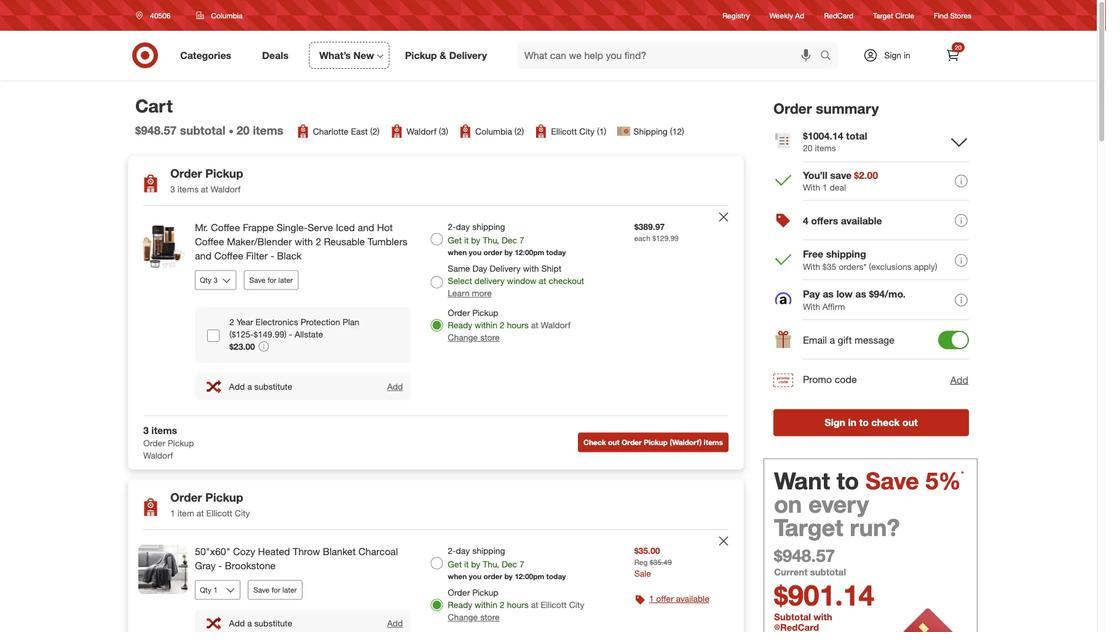 Task type: describe. For each thing, give the bounding box(es) containing it.
$149.99)
[[254, 329, 287, 340]]

items inside $1004.14 total 20 items
[[815, 143, 836, 153]]

year
[[237, 317, 253, 327]]

to inside button
[[860, 417, 869, 429]]

3 items order pickup waldorf
[[143, 424, 194, 461]]

mr.
[[195, 222, 208, 234]]

promo
[[803, 374, 832, 386]]

2 as from the left
[[856, 288, 867, 300]]

find
[[934, 11, 949, 20]]

1 (2) from the left
[[370, 126, 380, 136]]

gray
[[195, 560, 216, 572]]

50"x60" cozy heated throw blanket charcoal gray - brookstone
[[195, 546, 398, 572]]

with inside you'll save $2.00 with 1 deal
[[803, 182, 820, 193]]

free
[[803, 248, 824, 260]]

search button
[[815, 42, 845, 71]]

pay as low as $94/mo. with affirm
[[803, 288, 906, 312]]

serve
[[308, 222, 333, 234]]

2-day shipping get it by thu, dec 7 when you order by 12:00pm today for order pickup 3 items at waldorf
[[448, 222, 566, 257]]

1 horizontal spatial and
[[358, 222, 374, 234]]

hours for at waldorf
[[507, 320, 529, 331]]

20 for 20 items
[[237, 123, 250, 137]]

- for electronics
[[289, 329, 292, 340]]

low
[[837, 288, 853, 300]]

with inside same day delivery with shipt select delivery window at checkout learn more
[[523, 263, 539, 274]]

delivery for &
[[449, 49, 487, 61]]

waldorf (3)
[[407, 126, 448, 136]]

sign in link
[[853, 42, 930, 69]]

save
[[830, 169, 852, 181]]

mr. coffee frappe single-serve iced and hot coffee maker/blender with 2 reusable tumblers and coffee filter  - black image
[[138, 221, 188, 270]]

you for order pickup 3 items at waldorf
[[469, 248, 482, 257]]

cart item ready to fulfill group for order pickup 3 items at waldorf
[[129, 206, 744, 415]]

0 vertical spatial subtotal
[[180, 123, 226, 137]]

weekly ad link
[[770, 10, 805, 21]]

order for order pickup 3 items at waldorf
[[170, 166, 202, 180]]

dec for order pickup 1 item at ellicott city
[[502, 559, 517, 570]]

today for order pickup 3 items at waldorf
[[547, 248, 566, 257]]

save for order pickup 1 item at ellicott city
[[253, 586, 270, 595]]

want
[[774, 466, 830, 495]]

$948.57 current subtotal $901.14
[[774, 545, 875, 612]]

&
[[440, 49, 447, 61]]

black
[[277, 250, 302, 262]]

more
[[472, 288, 492, 299]]

1 vertical spatial a
[[247, 381, 252, 392]]

affirm
[[823, 301, 845, 312]]

out inside button
[[608, 438, 620, 447]]

ready for change
[[448, 600, 473, 610]]

deals link
[[252, 42, 304, 69]]

redcard link
[[824, 10, 854, 21]]

$35.49
[[650, 558, 672, 567]]

gift
[[838, 334, 852, 346]]

sign for sign in to check out
[[825, 417, 846, 429]]

weekly ad
[[770, 11, 805, 20]]

later for order pickup 1 item at ellicott city
[[283, 586, 297, 595]]

2 year electronics protection plan ($125-$149.99) - allstate
[[229, 317, 360, 340]]

pickup inside order pickup ready within 2 hours at ellicott city change store
[[472, 587, 499, 598]]

pickup & delivery
[[405, 49, 487, 61]]

1 horizontal spatial target
[[873, 11, 894, 20]]

items inside order pickup 3 items at waldorf
[[178, 184, 199, 195]]

$1004.14 total 20 items
[[803, 130, 868, 153]]

12:00pm for order pickup 1 item at ellicott city
[[515, 572, 544, 581]]

($125-
[[229, 329, 254, 340]]

3 inside 3 items order pickup waldorf
[[143, 424, 149, 436]]

40506 button
[[128, 4, 184, 26]]

what's
[[319, 49, 351, 61]]

at inside "order pickup ready within 2 hours at waldorf change store"
[[531, 320, 539, 331]]

learn
[[448, 288, 470, 299]]

ellicott inside order pickup 1 item at ellicott city
[[206, 508, 232, 519]]

check
[[584, 438, 606, 447]]

when for order pickup 1 item at ellicott city
[[448, 572, 467, 581]]

1 vertical spatial save
[[866, 466, 919, 495]]

today for order pickup 1 item at ellicott city
[[547, 572, 566, 581]]

2 inside 2 year electronics protection plan ($125-$149.99) - allstate
[[229, 317, 234, 327]]

iced
[[336, 222, 355, 234]]

1 substitute from the top
[[254, 381, 292, 392]]

what's new link
[[309, 42, 390, 69]]

new
[[354, 49, 374, 61]]

2- for order pickup 3 items at waldorf
[[448, 222, 456, 232]]

$1004.14
[[803, 130, 844, 142]]

subtotal with
[[774, 611, 835, 623]]

find stores link
[[934, 10, 972, 21]]

change store button for store
[[448, 332, 500, 344]]

subtotal inside $948.57 current subtotal $901.14
[[810, 566, 846, 578]]

1 inside 1 offer available button
[[649, 594, 654, 604]]

pickup inside order pickup 1 item at ellicott city
[[205, 490, 243, 504]]

3 inside order pickup 3 items at waldorf
[[170, 184, 175, 195]]

deal
[[830, 182, 846, 193]]

tumblers
[[368, 236, 408, 248]]

1 vertical spatial coffee
[[195, 236, 224, 248]]

columbia for columbia
[[211, 11, 243, 20]]

email
[[803, 334, 827, 346]]

2 inside mr. coffee frappe single-serve iced and hot coffee maker/blender with 2 reusable tumblers and coffee filter  - black
[[316, 236, 321, 248]]

(3)
[[439, 126, 448, 136]]

columbia button
[[188, 4, 251, 26]]

Service plan for Mr. Coffee Frappe Single-Serve Iced and Hot Coffee Maker/Blender with 2 Reusable Tumblers and Coffee Filter  - Black checkbox
[[207, 330, 220, 342]]

find stores
[[934, 11, 972, 20]]

- inside mr. coffee frappe single-serve iced and hot coffee maker/blender with 2 reusable tumblers and coffee filter  - black
[[271, 250, 274, 262]]

circle
[[896, 11, 915, 20]]

reusable
[[324, 236, 365, 248]]

(exclusions
[[869, 261, 912, 272]]

shipping inside free shipping with $35 orders* (exclusions apply)
[[826, 248, 866, 260]]

waldorf inside 3 items order pickup waldorf
[[143, 450, 173, 461]]

promo code
[[803, 374, 857, 386]]

0 vertical spatial ellicott
[[551, 126, 577, 136]]

cozy
[[233, 546, 255, 558]]

apply)
[[914, 261, 938, 272]]

shipping for order pickup 3 items at waldorf
[[472, 222, 505, 232]]

store inside order pickup ready within 2 hours at ellicott city change store
[[480, 612, 500, 623]]

at inside order pickup ready within 2 hours at ellicott city change store
[[531, 600, 539, 610]]

items inside 3 items order pickup waldorf
[[152, 424, 177, 436]]

sign in to check out
[[825, 417, 918, 429]]

maker/blender
[[227, 236, 292, 248]]

store inside "order pickup ready within 2 hours at waldorf change store"
[[480, 332, 500, 343]]

pickup inside "link"
[[405, 49, 437, 61]]

20 items
[[237, 123, 283, 137]]

frappe
[[243, 222, 274, 234]]

save for order pickup 3 items at waldorf
[[249, 276, 266, 285]]

throw
[[293, 546, 320, 558]]

weekly
[[770, 11, 793, 20]]

target circle
[[873, 11, 915, 20]]

shipping
[[634, 126, 668, 136]]

0 vertical spatial a
[[830, 334, 835, 346]]

when for order pickup 3 items at waldorf
[[448, 248, 467, 257]]

ready for store
[[448, 320, 473, 331]]

20 link
[[940, 42, 967, 69]]

50&#34;x60&#34; cozy heated throw blanket charcoal gray - brookstone image
[[138, 545, 188, 594]]

delivery
[[475, 276, 505, 286]]

order summary
[[774, 100, 879, 117]]

check out order pickup (waldorf) items button
[[578, 433, 729, 452]]

day for order pickup 3 items at waldorf
[[456, 222, 470, 232]]

affirm image
[[774, 291, 793, 310]]

pickup inside button
[[644, 438, 668, 447]]

allstate
[[295, 329, 323, 340]]

change inside "order pickup ready within 2 hours at waldorf change store"
[[448, 332, 478, 343]]

columbia (2)
[[475, 126, 524, 136]]

code
[[835, 374, 857, 386]]

protection
[[301, 317, 340, 327]]

electronics
[[256, 317, 298, 327]]

20 for 20
[[955, 43, 962, 51]]

mr. coffee frappe single-serve iced and hot coffee maker/blender with 2 reusable tumblers and coffee filter  - black
[[195, 222, 408, 262]]

available for 4 offers available
[[841, 215, 882, 227]]

with inside free shipping with $35 orders* (exclusions apply)
[[803, 261, 820, 272]]

1 offer available button
[[649, 593, 710, 605]]

order inside button
[[622, 438, 642, 447]]

waldorf inside "order pickup ready within 2 hours at waldorf change store"
[[541, 320, 571, 331]]

pickup inside "order pickup ready within 2 hours at waldorf change store"
[[472, 308, 499, 318]]

within for store
[[475, 320, 498, 331]]

$35
[[823, 261, 837, 272]]

2 substitute from the top
[[254, 618, 292, 629]]

filter
[[246, 250, 268, 262]]

2 vertical spatial coffee
[[214, 250, 243, 262]]

(12)
[[670, 126, 685, 136]]

change store button for change
[[448, 611, 500, 624]]

order pickup ready within 2 hours at ellicott city change store
[[448, 587, 585, 623]]

get for order pickup 1 item at ellicott city
[[448, 559, 462, 570]]

offer
[[656, 594, 674, 604]]

items inside button
[[704, 438, 723, 447]]

$389.97
[[635, 222, 665, 232]]

available for 1 offer available
[[676, 594, 710, 604]]

registry link
[[723, 10, 750, 21]]

4 offers available
[[803, 215, 882, 227]]

2 add a substitute from the top
[[229, 618, 292, 629]]



Task type: vqa. For each thing, say whether or not it's contained in the screenshot.
the concerns
no



Task type: locate. For each thing, give the bounding box(es) containing it.
0 vertical spatial city
[[580, 126, 595, 136]]

2 horizontal spatial with
[[814, 611, 833, 623]]

2 7 from the top
[[520, 559, 525, 570]]

1 left item
[[170, 508, 175, 519]]

1 horizontal spatial columbia
[[475, 126, 512, 136]]

0 vertical spatial for
[[268, 276, 276, 285]]

1 vertical spatial with
[[803, 261, 820, 272]]

Store pickup radio
[[431, 319, 443, 332], [431, 599, 443, 611]]

day for order pickup 1 item at ellicott city
[[456, 545, 470, 556]]

0 horizontal spatial delivery
[[449, 49, 487, 61]]

2 (2) from the left
[[515, 126, 524, 136]]

3 with from the top
[[803, 301, 820, 312]]

store
[[480, 332, 500, 343], [480, 612, 500, 623]]

1 vertical spatial save for later
[[253, 586, 297, 595]]

1 horizontal spatial $948.57
[[774, 545, 835, 566]]

today up order pickup ready within 2 hours at ellicott city change store
[[547, 572, 566, 581]]

pickup inside order pickup 3 items at waldorf
[[205, 166, 243, 180]]

for down brookstone at bottom left
[[272, 586, 280, 595]]

add a substitute down brookstone at bottom left
[[229, 618, 292, 629]]

2-day shipping get it by thu, dec 7 when you order by 12:00pm today up day
[[448, 222, 566, 257]]

- left allstate
[[289, 329, 292, 340]]

1 inside order pickup 1 item at ellicott city
[[170, 508, 175, 519]]

1 vertical spatial 7
[[520, 559, 525, 570]]

cart item ready to fulfill group containing mr. coffee frappe single-serve iced and hot coffee maker/blender with 2 reusable tumblers and coffee filter  - black
[[129, 206, 744, 415]]

available inside button
[[841, 215, 882, 227]]

single-
[[277, 222, 308, 234]]

2 vertical spatial a
[[247, 618, 252, 629]]

2 with from the top
[[803, 261, 820, 272]]

on
[[774, 490, 802, 518]]

shipping up order pickup ready within 2 hours at ellicott city change store
[[472, 545, 505, 556]]

1 vertical spatial you
[[469, 572, 482, 581]]

0 vertical spatial store pickup radio
[[431, 319, 443, 332]]

$948.57 up $901.14
[[774, 545, 835, 566]]

hot
[[377, 222, 393, 234]]

email a gift message
[[803, 334, 895, 346]]

shipping (12)
[[634, 126, 685, 136]]

thu, for order pickup 3 items at waldorf
[[483, 235, 499, 246]]

4
[[803, 215, 809, 227]]

1 vertical spatial change store button
[[448, 611, 500, 624]]

1 vertical spatial today
[[547, 572, 566, 581]]

1 cart item ready to fulfill group from the top
[[129, 206, 744, 415]]

40506
[[150, 11, 171, 20]]

0 vertical spatial today
[[547, 248, 566, 257]]

$35.00 reg $35.49 sale
[[635, 545, 672, 579]]

7 for order pickup 1 item at ellicott city
[[520, 559, 525, 570]]

2 store from the top
[[480, 612, 500, 623]]

city inside order pickup ready within 2 hours at ellicott city change store
[[569, 600, 585, 610]]

- inside 50"x60" cozy heated throw blanket charcoal gray - brookstone
[[218, 560, 222, 572]]

2 get from the top
[[448, 559, 462, 570]]

2 change store button from the top
[[448, 611, 500, 624]]

ellicott city (1)
[[551, 126, 607, 136]]

1 vertical spatial available
[[676, 594, 710, 604]]

20 inside $1004.14 total 20 items
[[803, 143, 813, 153]]

dec for order pickup 3 items at waldorf
[[502, 235, 517, 246]]

1 within from the top
[[475, 320, 498, 331]]

a left gift
[[830, 334, 835, 346]]

cart item ready to fulfill group containing 50"x60" cozy heated throw blanket charcoal gray - brookstone
[[129, 530, 744, 632]]

1 vertical spatial later
[[283, 586, 297, 595]]

add
[[951, 374, 969, 386], [229, 381, 245, 392], [387, 381, 403, 392], [229, 618, 245, 629], [387, 618, 403, 629]]

1 7 from the top
[[520, 235, 525, 246]]

- inside 2 year electronics protection plan ($125-$149.99) - allstate
[[289, 329, 292, 340]]

$948.57 inside $948.57 current subtotal $901.14
[[774, 545, 835, 566]]

in for sign in
[[904, 50, 911, 61]]

$389.97 each $129.99
[[635, 222, 679, 243]]

with right subtotal
[[814, 611, 833, 623]]

0 vertical spatial change store button
[[448, 332, 500, 344]]

1 vertical spatial store
[[480, 612, 500, 623]]

2 inside "order pickup ready within 2 hours at waldorf change store"
[[500, 320, 505, 331]]

1 vertical spatial save for later button
[[248, 580, 303, 600]]

$35.00
[[635, 545, 660, 556]]

- for heated
[[218, 560, 222, 572]]

delivery for day
[[490, 263, 521, 274]]

2 vertical spatial ellicott
[[541, 600, 567, 610]]

7 up window
[[520, 235, 525, 246]]

0 vertical spatial day
[[456, 222, 470, 232]]

12:00pm up shipt
[[515, 248, 544, 257]]

ready inside "order pickup ready within 2 hours at waldorf change store"
[[448, 320, 473, 331]]

deals
[[262, 49, 289, 61]]

1 it from the top
[[464, 235, 469, 246]]

orders*
[[839, 261, 867, 272]]

charlotte
[[313, 126, 349, 136]]

in down "circle"
[[904, 50, 911, 61]]

0 vertical spatial 1
[[823, 182, 828, 193]]

7
[[520, 235, 525, 246], [520, 559, 525, 570]]

0 horizontal spatial and
[[195, 250, 212, 262]]

2 vertical spatial with
[[814, 611, 833, 623]]

it for order pickup 1 item at ellicott city
[[464, 559, 469, 570]]

0 vertical spatial change
[[448, 332, 478, 343]]

dec up order pickup ready within 2 hours at ellicott city change store
[[502, 559, 517, 570]]

run?
[[850, 513, 900, 542]]

hours inside "order pickup ready within 2 hours at waldorf change store"
[[507, 320, 529, 331]]

every
[[809, 490, 869, 518]]

0 horizontal spatial columbia
[[211, 11, 243, 20]]

mr. coffee frappe single-serve iced and hot coffee maker/blender with 2 reusable tumblers and coffee filter  - black link
[[195, 221, 411, 263]]

-
[[271, 250, 274, 262], [289, 329, 292, 340], [218, 560, 222, 572]]

change
[[448, 332, 478, 343], [448, 612, 478, 623]]

0 vertical spatial -
[[271, 250, 274, 262]]

order for order pickup 1 item at ellicott city
[[484, 572, 503, 581]]

1 vertical spatial ready
[[448, 600, 473, 610]]

columbia right (3)
[[475, 126, 512, 136]]

1 vertical spatial add a substitute
[[229, 618, 292, 629]]

1 vertical spatial shipping
[[826, 248, 866, 260]]

1 12:00pm from the top
[[515, 248, 544, 257]]

city inside order pickup 1 item at ellicott city
[[235, 508, 250, 519]]

ready inside order pickup ready within 2 hours at ellicott city change store
[[448, 600, 473, 610]]

1 vertical spatial it
[[464, 559, 469, 570]]

categories link
[[170, 42, 247, 69]]

0 vertical spatial 7
[[520, 235, 525, 246]]

0 vertical spatial coffee
[[211, 222, 240, 234]]

2 day from the top
[[456, 545, 470, 556]]

pickup inside 3 items order pickup waldorf
[[168, 438, 194, 449]]

2 it from the top
[[464, 559, 469, 570]]

1 change store button from the top
[[448, 332, 500, 344]]

1 vertical spatial sign
[[825, 417, 846, 429]]

pickup & delivery link
[[395, 42, 503, 69]]

change inside order pickup ready within 2 hours at ellicott city change store
[[448, 612, 478, 623]]

2 ready from the top
[[448, 600, 473, 610]]

columbia up categories "link"
[[211, 11, 243, 20]]

1 ready from the top
[[448, 320, 473, 331]]

city
[[580, 126, 595, 136], [235, 508, 250, 519], [569, 600, 585, 610]]

columbia
[[211, 11, 243, 20], [475, 126, 512, 136]]

2 order from the top
[[484, 572, 503, 581]]

2 when from the top
[[448, 572, 467, 581]]

0 horizontal spatial -
[[218, 560, 222, 572]]

delivery inside same day delivery with shipt select delivery window at checkout learn more
[[490, 263, 521, 274]]

save for later button for order pickup 3 items at waldorf
[[244, 270, 299, 290]]

in inside button
[[848, 417, 857, 429]]

within inside "order pickup ready within 2 hours at waldorf change store"
[[475, 320, 498, 331]]

at inside order pickup 1 item at ellicott city
[[197, 508, 204, 519]]

0 vertical spatial hours
[[507, 320, 529, 331]]

save for later down filter
[[249, 276, 293, 285]]

cart item ready to fulfill group for order pickup 1 item at ellicott city
[[129, 530, 744, 632]]

later down 50"x60" cozy heated throw blanket charcoal gray - brookstone
[[283, 586, 297, 595]]

2 today from the top
[[547, 572, 566, 581]]

order inside 3 items order pickup waldorf
[[143, 438, 165, 449]]

1 when from the top
[[448, 248, 467, 257]]

(waldorf)
[[670, 438, 702, 447]]

1 you from the top
[[469, 248, 482, 257]]

delivery right & at the left top
[[449, 49, 487, 61]]

to left check
[[860, 417, 869, 429]]

5%
[[926, 466, 961, 495]]

1 store pickup radio from the top
[[431, 319, 443, 332]]

(2) right east on the top left of the page
[[370, 126, 380, 136]]

order pickup 3 items at waldorf
[[170, 166, 243, 195]]

list containing charlotte east (2)
[[296, 124, 685, 139]]

- right 'gray'
[[218, 560, 222, 572]]

2 store pickup radio from the top
[[431, 599, 443, 611]]

a
[[830, 334, 835, 346], [247, 381, 252, 392], [247, 618, 252, 629]]

hours for at ellicott city
[[507, 600, 529, 610]]

- right filter
[[271, 250, 274, 262]]

later down black
[[279, 276, 293, 285]]

1 horizontal spatial subtotal
[[810, 566, 846, 578]]

within for change
[[475, 600, 498, 610]]

save for later for order pickup 3 items at waldorf
[[249, 276, 293, 285]]

order for order pickup 1 item at ellicott city
[[170, 490, 202, 504]]

a down brookstone at bottom left
[[247, 618, 252, 629]]

list
[[296, 124, 685, 139]]

later
[[279, 276, 293, 285], [283, 586, 297, 595]]

order inside order pickup ready within 2 hours at ellicott city change store
[[448, 587, 470, 598]]

1 hours from the top
[[507, 320, 529, 331]]

1 vertical spatial in
[[848, 417, 857, 429]]

shipping
[[472, 222, 505, 232], [826, 248, 866, 260], [472, 545, 505, 556]]

coffee left filter
[[214, 250, 243, 262]]

at inside order pickup 3 items at waldorf
[[201, 184, 208, 195]]

1 2-day shipping get it by thu, dec 7 when you order by 12:00pm today from the top
[[448, 222, 566, 257]]

1 change from the top
[[448, 332, 478, 343]]

when
[[448, 248, 467, 257], [448, 572, 467, 581]]

2 you from the top
[[469, 572, 482, 581]]

pay
[[803, 288, 820, 300]]

as right low
[[856, 288, 867, 300]]

0 vertical spatial 2-day shipping get it by thu, dec 7 when you order by 12:00pm today
[[448, 222, 566, 257]]

0 vertical spatial later
[[279, 276, 293, 285]]

with
[[803, 182, 820, 193], [803, 261, 820, 272], [803, 301, 820, 312]]

1 vertical spatial and
[[195, 250, 212, 262]]

1 vertical spatial to
[[837, 466, 859, 495]]

as up affirm
[[823, 288, 834, 300]]

1 today from the top
[[547, 248, 566, 257]]

1 vertical spatial out
[[608, 438, 620, 447]]

dec up same day delivery with shipt select delivery window at checkout learn more
[[502, 235, 517, 246]]

0 vertical spatial out
[[903, 417, 918, 429]]

get for order pickup 3 items at waldorf
[[448, 235, 462, 246]]

order inside order pickup 1 item at ellicott city
[[170, 490, 202, 504]]

1 vertical spatial 3
[[143, 424, 149, 436]]

day
[[456, 222, 470, 232], [456, 545, 470, 556]]

0 vertical spatial when
[[448, 248, 467, 257]]

2 2-day shipping get it by thu, dec 7 when you order by 12:00pm today from the top
[[448, 545, 566, 581]]

add a substitute down $23.00
[[229, 381, 292, 392]]

ellicott inside order pickup ready within 2 hours at ellicott city change store
[[541, 600, 567, 610]]

1 vertical spatial 12:00pm
[[515, 572, 544, 581]]

hours inside order pickup ready within 2 hours at ellicott city change store
[[507, 600, 529, 610]]

subtotal up order pickup 3 items at waldorf
[[180, 123, 226, 137]]

sign for sign in
[[885, 50, 902, 61]]

target down want
[[774, 513, 844, 542]]

sale
[[635, 568, 651, 579]]

1 vertical spatial city
[[235, 508, 250, 519]]

for for order pickup 1 item at ellicott city
[[272, 586, 280, 595]]

1 vertical spatial store pickup radio
[[431, 599, 443, 611]]

it for order pickup 3 items at waldorf
[[464, 235, 469, 246]]

50"x60" cozy heated throw blanket charcoal gray - brookstone link
[[195, 545, 411, 573]]

$23.00
[[229, 341, 255, 352]]

with down free
[[803, 261, 820, 272]]

2 cart item ready to fulfill group from the top
[[129, 530, 744, 632]]

2 within from the top
[[475, 600, 498, 610]]

item
[[178, 508, 194, 519]]

available right offers in the top of the page
[[841, 215, 882, 227]]

with inside mr. coffee frappe single-serve iced and hot coffee maker/blender with 2 reusable tumblers and coffee filter  - black
[[295, 236, 313, 248]]

categories
[[180, 49, 231, 61]]

delivery inside "link"
[[449, 49, 487, 61]]

0 horizontal spatial target
[[774, 513, 844, 542]]

on every target run?
[[774, 490, 900, 542]]

1 vertical spatial 1
[[170, 508, 175, 519]]

1 horizontal spatial sign
[[885, 50, 902, 61]]

and left hot
[[358, 222, 374, 234]]

select
[[448, 276, 472, 286]]

you up order pickup ready within 2 hours at ellicott city change store
[[469, 572, 482, 581]]

$948.57 down cart
[[135, 123, 177, 137]]

columbia inside columbia dropdown button
[[211, 11, 243, 20]]

1 horizontal spatial -
[[271, 250, 274, 262]]

for
[[268, 276, 276, 285], [272, 586, 280, 595]]

coffee right mr.
[[211, 222, 240, 234]]

1 horizontal spatial in
[[904, 50, 911, 61]]

order for order pickup ready within 2 hours at ellicott city change store
[[448, 587, 470, 598]]

order pickup 1 item at ellicott city
[[170, 490, 250, 519]]

None radio
[[431, 233, 443, 245]]

today up shipt
[[547, 248, 566, 257]]

available right offer
[[676, 594, 710, 604]]

blanket
[[323, 546, 356, 558]]

save down filter
[[249, 276, 266, 285]]

1 horizontal spatial out
[[903, 417, 918, 429]]

2 vertical spatial save
[[253, 586, 270, 595]]

within inside order pickup ready within 2 hours at ellicott city change store
[[475, 600, 498, 610]]

1 vertical spatial 2-
[[448, 545, 456, 556]]

2 inside order pickup ready within 2 hours at ellicott city change store
[[500, 600, 505, 610]]

1 with from the top
[[803, 182, 820, 193]]

2 2- from the top
[[448, 545, 456, 556]]

1 vertical spatial subtotal
[[810, 566, 846, 578]]

save for later button for order pickup 1 item at ellicott city
[[248, 580, 303, 600]]

2 dec from the top
[[502, 559, 517, 570]]

(2) left ellicott city (1)
[[515, 126, 524, 136]]

2 vertical spatial 20
[[803, 143, 813, 153]]

coffee
[[211, 222, 240, 234], [195, 236, 224, 248], [214, 250, 243, 262]]

2 thu, from the top
[[483, 559, 499, 570]]

1 store from the top
[[480, 332, 500, 343]]

cart
[[135, 95, 173, 117]]

0 vertical spatial 3
[[170, 184, 175, 195]]

1 left deal
[[823, 182, 828, 193]]

0 vertical spatial with
[[803, 182, 820, 193]]

1 dec from the top
[[502, 235, 517, 246]]

save for later button down brookstone at bottom left
[[248, 580, 303, 600]]

1 vertical spatial with
[[523, 263, 539, 274]]

search
[[815, 50, 845, 62]]

target inside the on every target run?
[[774, 513, 844, 542]]

1 2- from the top
[[448, 222, 456, 232]]

2- for order pickup 1 item at ellicott city
[[448, 545, 456, 556]]

later for order pickup 3 items at waldorf
[[279, 276, 293, 285]]

1 order from the top
[[484, 248, 503, 257]]

12:00pm for order pickup 3 items at waldorf
[[515, 248, 544, 257]]

to right want
[[837, 466, 859, 495]]

with up window
[[523, 263, 539, 274]]

day
[[473, 263, 487, 274]]

you for order pickup 1 item at ellicott city
[[469, 572, 482, 581]]

thu, up day
[[483, 235, 499, 246]]

shipping for order pickup 1 item at ellicott city
[[472, 545, 505, 556]]

0 horizontal spatial with
[[295, 236, 313, 248]]

1 vertical spatial $948.57
[[774, 545, 835, 566]]

2 12:00pm from the top
[[515, 572, 544, 581]]

save for later button
[[244, 270, 299, 290], [248, 580, 303, 600]]

cart item ready to fulfill group
[[129, 206, 744, 415], [129, 530, 744, 632]]

1 get from the top
[[448, 235, 462, 246]]

sign down target circle link
[[885, 50, 902, 61]]

2 vertical spatial with
[[803, 301, 820, 312]]

2-
[[448, 222, 456, 232], [448, 545, 456, 556]]

and down mr.
[[195, 250, 212, 262]]

0 vertical spatial add a substitute
[[229, 381, 292, 392]]

delivery up delivery
[[490, 263, 521, 274]]

in for sign in to check out
[[848, 417, 857, 429]]

shipping up day
[[472, 222, 505, 232]]

waldorf inside order pickup 3 items at waldorf
[[211, 184, 241, 195]]

plan
[[343, 317, 360, 327]]

2 vertical spatial shipping
[[472, 545, 505, 556]]

store pickup radio for order pickup ready within 2 hours at waldorf change store
[[431, 319, 443, 332]]

order for order pickup ready within 2 hours at waldorf change store
[[448, 308, 470, 318]]

out inside button
[[903, 417, 918, 429]]

available inside button
[[676, 594, 710, 604]]

at inside same day delivery with shipt select delivery window at checkout learn more
[[539, 276, 547, 286]]

12:00pm up order pickup ready within 2 hours at ellicott city change store
[[515, 572, 544, 581]]

0 horizontal spatial 20
[[237, 123, 250, 137]]

2 vertical spatial city
[[569, 600, 585, 610]]

with
[[295, 236, 313, 248], [523, 263, 539, 274], [814, 611, 833, 623]]

with down you'll
[[803, 182, 820, 193]]

a down $23.00
[[247, 381, 252, 392]]

save for later button down filter
[[244, 270, 299, 290]]

0 horizontal spatial available
[[676, 594, 710, 604]]

order up day
[[484, 248, 503, 257]]

with inside pay as low as $94/mo. with affirm
[[803, 301, 820, 312]]

what's new
[[319, 49, 374, 61]]

0 horizontal spatial sign
[[825, 417, 846, 429]]

1 vertical spatial change
[[448, 612, 478, 623]]

with down single-
[[295, 236, 313, 248]]

for for order pickup 3 items at waldorf
[[268, 276, 276, 285]]

2-day shipping get it by thu, dec 7 when you order by 12:00pm today for order pickup 1 item at ellicott city
[[448, 545, 566, 581]]

want to save 5% *
[[774, 466, 964, 495]]

1 vertical spatial when
[[448, 572, 467, 581]]

order up order pickup ready within 2 hours at ellicott city change store
[[484, 572, 503, 581]]

$948.57 for $948.57 current subtotal $901.14
[[774, 545, 835, 566]]

you up day
[[469, 248, 482, 257]]

order
[[484, 248, 503, 257], [484, 572, 503, 581]]

7 for order pickup 3 items at waldorf
[[520, 235, 525, 246]]

columbia for columbia (2)
[[475, 126, 512, 136]]

coffee down mr.
[[195, 236, 224, 248]]

sign in to check out button
[[774, 409, 969, 437]]

order for order pickup 3 items at waldorf
[[484, 248, 503, 257]]

0 vertical spatial sign
[[885, 50, 902, 61]]

What can we help you find? suggestions appear below search field
[[517, 42, 824, 69]]

1 horizontal spatial 1
[[649, 594, 654, 604]]

affirm image
[[775, 292, 792, 305]]

target left "circle"
[[873, 11, 894, 20]]

2 vertical spatial -
[[218, 560, 222, 572]]

0 vertical spatial it
[[464, 235, 469, 246]]

with down pay
[[803, 301, 820, 312]]

east
[[351, 126, 368, 136]]

0 horizontal spatial 1
[[170, 508, 175, 519]]

order inside "order pickup ready within 2 hours at waldorf change store"
[[448, 308, 470, 318]]

subtotal right current
[[810, 566, 846, 578]]

add a substitute
[[229, 381, 292, 392], [229, 618, 292, 629]]

1 inside you'll save $2.00 with 1 deal
[[823, 182, 828, 193]]

0 horizontal spatial out
[[608, 438, 620, 447]]

save for later for order pickup 1 item at ellicott city
[[253, 586, 297, 595]]

2-day shipping get it by thu, dec 7 when you order by 12:00pm today up order pickup ready within 2 hours at ellicott city change store
[[448, 545, 566, 581]]

1 as from the left
[[823, 288, 834, 300]]

charcoal
[[359, 546, 398, 558]]

(1)
[[597, 126, 607, 136]]

order
[[774, 100, 812, 117], [170, 166, 202, 180], [448, 308, 470, 318], [143, 438, 165, 449], [622, 438, 642, 447], [170, 490, 202, 504], [448, 587, 470, 598]]

0 horizontal spatial (2)
[[370, 126, 380, 136]]

2 horizontal spatial -
[[289, 329, 292, 340]]

1
[[823, 182, 828, 193], [170, 508, 175, 519], [649, 594, 654, 604]]

charlotte east (2)
[[313, 126, 380, 136]]

1 thu, from the top
[[483, 235, 499, 246]]

1 day from the top
[[456, 222, 470, 232]]

1 add a substitute from the top
[[229, 381, 292, 392]]

save down brookstone at bottom left
[[253, 586, 270, 595]]

as
[[823, 288, 834, 300], [856, 288, 867, 300]]

thu, for order pickup 1 item at ellicott city
[[483, 559, 499, 570]]

learn more button
[[448, 287, 492, 300]]

save up run? at the right
[[866, 466, 919, 495]]

order inside order pickup 3 items at waldorf
[[170, 166, 202, 180]]

1 vertical spatial day
[[456, 545, 470, 556]]

order for order summary
[[774, 100, 812, 117]]

1 left offer
[[649, 594, 654, 604]]

shipping up 'orders*'
[[826, 248, 866, 260]]

0 vertical spatial substitute
[[254, 381, 292, 392]]

2-day shipping get it by thu, dec 7 when you order by 12:00pm today
[[448, 222, 566, 257], [448, 545, 566, 581]]

2 change from the top
[[448, 612, 478, 623]]

thu, up order pickup ready within 2 hours at ellicott city change store
[[483, 559, 499, 570]]

save for later down brookstone at bottom left
[[253, 586, 297, 595]]

offers
[[811, 215, 838, 227]]

stores
[[951, 11, 972, 20]]

2 horizontal spatial 1
[[823, 182, 828, 193]]

sign down the 'promo code'
[[825, 417, 846, 429]]

1 vertical spatial 20
[[237, 123, 250, 137]]

1 vertical spatial columbia
[[475, 126, 512, 136]]

7 up order pickup ready within 2 hours at ellicott city change store
[[520, 559, 525, 570]]

None radio
[[431, 276, 443, 289], [431, 557, 443, 569], [431, 276, 443, 289], [431, 557, 443, 569]]

in left check
[[848, 417, 857, 429]]

sign inside button
[[825, 417, 846, 429]]

2 hours from the top
[[507, 600, 529, 610]]

0 vertical spatial cart item ready to fulfill group
[[129, 206, 744, 415]]

store pickup radio for order pickup ready within 2 hours at ellicott city change store
[[431, 599, 443, 611]]

0 vertical spatial shipping
[[472, 222, 505, 232]]

for down filter
[[268, 276, 276, 285]]

$948.57 for $948.57 subtotal
[[135, 123, 177, 137]]

0 horizontal spatial in
[[848, 417, 857, 429]]

0 vertical spatial save for later button
[[244, 270, 299, 290]]

1 vertical spatial order
[[484, 572, 503, 581]]

0 vertical spatial within
[[475, 320, 498, 331]]



